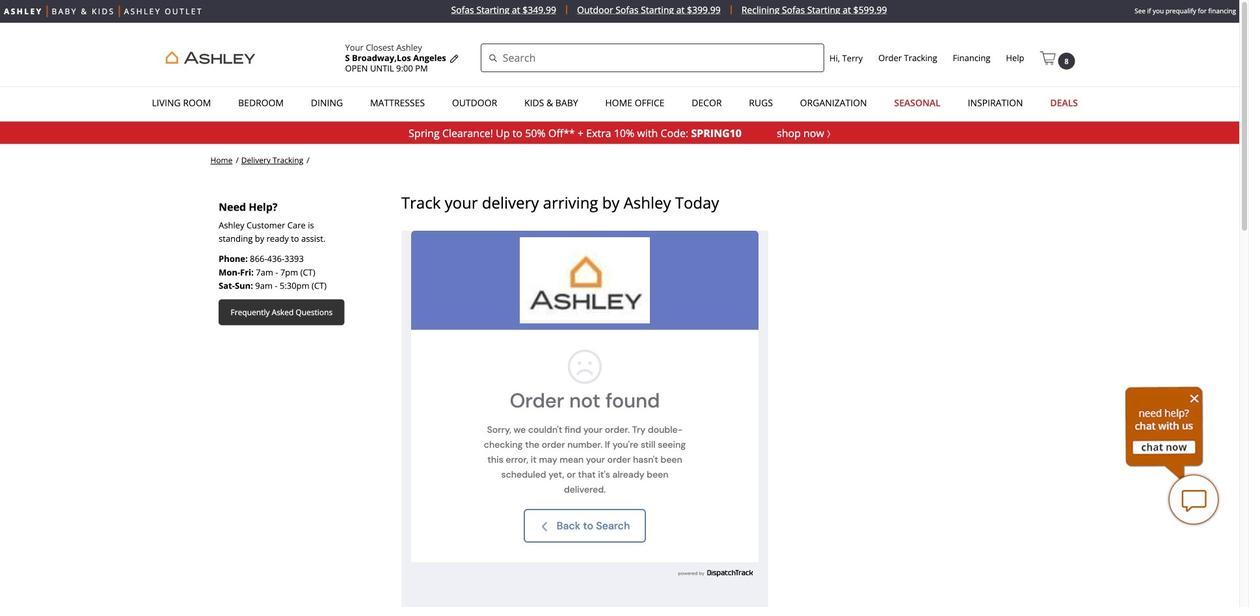 Task type: locate. For each thing, give the bounding box(es) containing it.
main content
[[203, 147, 1043, 608]]

banner
[[0, 23, 1239, 118]]

change location image
[[449, 54, 459, 64]]

None search field
[[481, 44, 824, 72]]



Task type: vqa. For each thing, say whether or not it's contained in the screenshot.
banner on the top of the page
yes



Task type: describe. For each thing, give the bounding box(es) containing it.
chat bubble mobile view image
[[1168, 474, 1220, 526]]

search image
[[488, 53, 498, 66]]

dialogue message for liveperson image
[[1126, 387, 1204, 481]]

ashley image
[[161, 49, 261, 67]]



